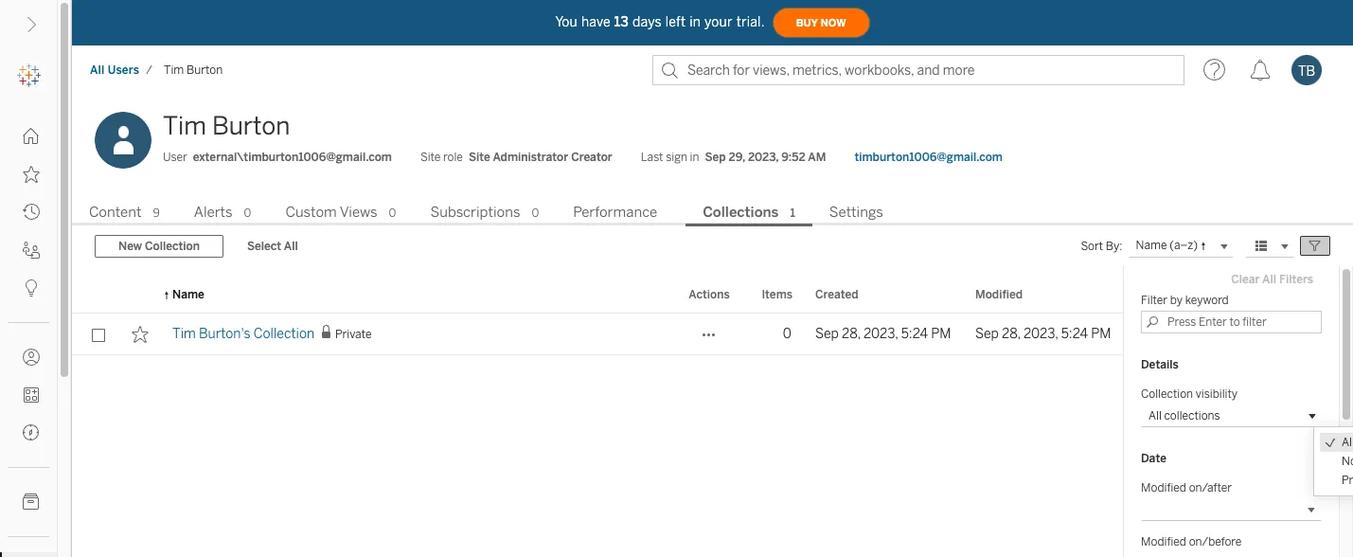 Task type: locate. For each thing, give the bounding box(es) containing it.
name left (a–z)
[[1136, 239, 1168, 252]]

0 right "alerts"
[[244, 206, 251, 220]]

sign
[[666, 151, 688, 164]]

0 horizontal spatial name
[[172, 288, 204, 301]]

all left collections
[[1149, 409, 1162, 422]]

1 vertical spatial modified
[[1142, 481, 1187, 494]]

0 horizontal spatial sep
[[705, 151, 726, 164]]

row
[[72, 314, 1124, 355]]

on/after
[[1190, 481, 1233, 494]]

clear all filters button
[[1223, 268, 1322, 291]]

Search for views, metrics, workbooks, and more text field
[[653, 55, 1185, 85]]

9
[[153, 206, 160, 220]]

grid
[[72, 278, 1124, 557]]

site right role
[[469, 151, 491, 164]]

custom
[[286, 204, 337, 221]]

timburton1006@gmail.com
[[855, 151, 1003, 164]]

1
[[791, 206, 796, 220]]

buy
[[796, 17, 818, 29]]

1 vertical spatial burton
[[212, 111, 290, 141]]

tim left "burton's"
[[172, 326, 196, 342]]

collection up the all collections on the bottom right of page
[[1142, 387, 1194, 401]]

0 horizontal spatial collection
[[145, 240, 200, 253]]

sort
[[1081, 240, 1104, 253]]

subscriptions
[[431, 204, 521, 221]]

burton
[[187, 63, 223, 77], [212, 111, 290, 141]]

external\timburton1006@gmail.com
[[193, 151, 392, 164]]

pr
[[1342, 474, 1354, 487]]

pm
[[931, 326, 952, 342], [1092, 326, 1112, 342]]

tim burton inside main content
[[163, 111, 290, 141]]

0 horizontal spatial 5:24
[[902, 326, 928, 342]]

5:24
[[902, 326, 928, 342], [1062, 326, 1089, 342]]

1 vertical spatial in
[[690, 151, 700, 164]]

grid containing tim burton's collection
[[72, 278, 1124, 557]]

1 horizontal spatial collection
[[254, 326, 315, 342]]

all for all collections
[[1149, 409, 1162, 422]]

13
[[615, 14, 629, 30]]

1 in from the top
[[690, 14, 701, 30]]

sep 28, 2023, 5:24 pm
[[816, 326, 952, 342], [976, 326, 1112, 342]]

timburton1006@gmail.com link
[[855, 149, 1003, 166]]

shared with me image
[[23, 242, 40, 259]]

collection visibility list box
[[1315, 427, 1354, 495]]

all left users
[[90, 63, 105, 77]]

date
[[1142, 452, 1167, 465]]

all up no
[[1342, 436, 1354, 449]]

new collection button
[[95, 235, 224, 258]]

/
[[146, 63, 153, 77]]

all right clear
[[1263, 273, 1277, 286]]

1 horizontal spatial 2023,
[[864, 326, 899, 342]]

burton up user external\timburton1006@gmail.com
[[212, 111, 290, 141]]

all inside button
[[284, 240, 298, 253]]

0 right views
[[389, 206, 396, 220]]

filters
[[1280, 273, 1314, 286]]

name for name
[[172, 288, 204, 301]]

0 vertical spatial in
[[690, 14, 701, 30]]

all users link
[[89, 63, 140, 78]]

0 horizontal spatial pm
[[931, 326, 952, 342]]

tim
[[164, 63, 184, 77], [163, 111, 207, 141], [172, 326, 196, 342]]

tim up user on the left of page
[[163, 111, 207, 141]]

2 vertical spatial modified
[[1142, 535, 1187, 548]]

burton right /
[[187, 63, 223, 77]]

modified
[[976, 288, 1023, 301], [1142, 481, 1187, 494], [1142, 535, 1187, 548]]

last
[[641, 151, 664, 164]]

tim burton element
[[158, 63, 228, 77]]

2 5:24 from the left
[[1062, 326, 1089, 342]]

2 28, from the left
[[1002, 326, 1021, 342]]

1 vertical spatial name
[[172, 288, 204, 301]]

clear all filters
[[1232, 273, 1314, 286]]

0 vertical spatial tim
[[164, 63, 184, 77]]

filter by keyword
[[1142, 294, 1229, 307]]

tim inside 'link'
[[172, 326, 196, 342]]

in right left
[[690, 14, 701, 30]]

in
[[690, 14, 701, 30], [690, 151, 700, 164]]

recommendations image
[[23, 279, 40, 297]]

collection
[[145, 240, 200, 253], [254, 326, 315, 342], [1142, 387, 1194, 401]]

filter
[[1142, 294, 1168, 307]]

0
[[244, 206, 251, 220], [389, 206, 396, 220], [532, 206, 539, 220], [783, 326, 792, 342]]

row containing tim burton's collection
[[72, 314, 1124, 355]]

all collections button
[[1142, 404, 1322, 427]]

tim right /
[[164, 63, 184, 77]]

collection right "burton's"
[[254, 326, 315, 342]]

modified for modified on/after
[[1142, 481, 1187, 494]]

user
[[163, 151, 187, 164]]

settings
[[830, 204, 884, 221]]

1 horizontal spatial name
[[1136, 239, 1168, 252]]

all inside collection visibility list box
[[1342, 436, 1354, 449]]

all right select
[[284, 240, 298, 253]]

1 horizontal spatial sep
[[816, 326, 839, 342]]

name
[[1136, 239, 1168, 252], [172, 288, 204, 301]]

0 vertical spatial name
[[1136, 239, 1168, 252]]

2 vertical spatial collection
[[1142, 387, 1194, 401]]

favorites image
[[23, 166, 40, 183]]

all no pr
[[1342, 436, 1354, 487]]

collection inside button
[[145, 240, 200, 253]]

1 horizontal spatial 28,
[[1002, 326, 1021, 342]]

1 28, from the left
[[842, 326, 861, 342]]

tim burton right /
[[164, 63, 223, 77]]

0 for subscriptions
[[532, 206, 539, 220]]

navigation panel element
[[0, 57, 57, 557]]

select all button
[[235, 235, 310, 258]]

tim burton
[[164, 63, 223, 77], [163, 111, 290, 141]]

1 horizontal spatial sep 28, 2023, 5:24 pm
[[976, 326, 1112, 342]]

items
[[762, 288, 793, 301]]

buy now button
[[773, 8, 870, 38]]

on/before
[[1190, 535, 1242, 548]]

in right sign
[[690, 151, 700, 164]]

29,
[[729, 151, 745, 164]]

1 vertical spatial tim burton
[[163, 111, 290, 141]]

0 vertical spatial collection
[[145, 240, 200, 253]]

2 horizontal spatial 2023,
[[1024, 326, 1059, 342]]

actions
[[689, 288, 730, 301]]

you have 13 days left in your trial.
[[556, 14, 765, 30]]

name inside popup button
[[1136, 239, 1168, 252]]

0 down administrator
[[532, 206, 539, 220]]

site
[[421, 151, 441, 164], [469, 151, 491, 164]]

2 in from the top
[[690, 151, 700, 164]]

1 horizontal spatial pm
[[1092, 326, 1112, 342]]

1 horizontal spatial site
[[469, 151, 491, 164]]

tim burton up user external\timburton1006@gmail.com
[[163, 111, 290, 141]]

site left role
[[421, 151, 441, 164]]

0 down items
[[783, 326, 792, 342]]

2 horizontal spatial sep
[[976, 326, 999, 342]]

am
[[808, 151, 826, 164]]

visibility
[[1196, 387, 1238, 401]]

all
[[90, 63, 105, 77], [284, 240, 298, 253], [1263, 273, 1277, 286], [1149, 409, 1162, 422], [1342, 436, 1354, 449]]

1 horizontal spatial 5:24
[[1062, 326, 1089, 342]]

external assets image
[[23, 494, 40, 511]]

no
[[1342, 455, 1354, 468]]

1 vertical spatial tim
[[163, 111, 207, 141]]

2 pm from the left
[[1092, 326, 1112, 342]]

by
[[1171, 294, 1183, 307]]

sep
[[705, 151, 726, 164], [816, 326, 839, 342], [976, 326, 999, 342]]

performance
[[573, 204, 658, 221]]

collection down 9
[[145, 240, 200, 253]]

all users /
[[90, 63, 153, 77]]

role
[[443, 151, 463, 164]]

name up "burton's"
[[172, 288, 204, 301]]

name (a–z)
[[1136, 239, 1198, 252]]

2 vertical spatial tim
[[172, 326, 196, 342]]

28,
[[842, 326, 861, 342], [1002, 326, 1021, 342]]

1 site from the left
[[421, 151, 441, 164]]

Modified on/after text field
[[1142, 498, 1322, 521]]

all inside popup button
[[1149, 409, 1162, 422]]

0 horizontal spatial sep 28, 2023, 5:24 pm
[[816, 326, 952, 342]]

0 vertical spatial modified
[[976, 288, 1023, 301]]

0 horizontal spatial 28,
[[842, 326, 861, 342]]

0 horizontal spatial 2023,
[[748, 151, 779, 164]]

2023,
[[748, 151, 779, 164], [864, 326, 899, 342], [1024, 326, 1059, 342]]

0 horizontal spatial site
[[421, 151, 441, 164]]

all collections
[[1149, 409, 1221, 422]]

1 vertical spatial collection
[[254, 326, 315, 342]]

alerts
[[194, 204, 233, 221]]



Task type: describe. For each thing, give the bounding box(es) containing it.
you
[[556, 14, 578, 30]]

views
[[340, 204, 378, 221]]

modified on/before
[[1142, 535, 1242, 548]]

left
[[666, 14, 686, 30]]

recents image
[[23, 204, 40, 221]]

your
[[705, 14, 733, 30]]

burton's
[[199, 326, 251, 342]]

trial.
[[737, 14, 765, 30]]

all for all no pr
[[1342, 436, 1354, 449]]

modified on/after
[[1142, 481, 1233, 494]]

1 5:24 from the left
[[902, 326, 928, 342]]

0 for custom views
[[389, 206, 396, 220]]

home image
[[23, 128, 40, 145]]

collections
[[703, 204, 779, 221]]

tim for the tim burton element
[[164, 63, 184, 77]]

tim for tim burton's collection 'link'
[[172, 326, 196, 342]]

(a–z)
[[1170, 239, 1198, 252]]

new collection
[[118, 240, 200, 253]]

2 horizontal spatial collection
[[1142, 387, 1194, 401]]

9:52
[[782, 151, 806, 164]]

custom views
[[286, 204, 378, 221]]

personal space image
[[23, 349, 40, 366]]

1 pm from the left
[[931, 326, 952, 342]]

creator
[[571, 151, 613, 164]]

keyword
[[1186, 294, 1229, 307]]

select
[[247, 240, 281, 253]]

site role site administrator creator
[[421, 151, 613, 164]]

grid inside tim burton main content
[[72, 278, 1124, 557]]

name (a–z) button
[[1129, 235, 1234, 258]]

0 vertical spatial tim burton
[[164, 63, 223, 77]]

2 sep 28, 2023, 5:24 pm from the left
[[976, 326, 1112, 342]]

days
[[633, 14, 662, 30]]

user external\timburton1006@gmail.com
[[163, 151, 392, 164]]

row inside tim burton main content
[[72, 314, 1124, 355]]

Filter by keyword text field
[[1142, 311, 1322, 333]]

Modified on/before text field
[[1142, 552, 1322, 557]]

content
[[89, 204, 142, 221]]

list view image
[[1253, 238, 1270, 255]]

tim burton's collection
[[172, 326, 315, 342]]

modified for modified on/before
[[1142, 535, 1187, 548]]

collection inside 'link'
[[254, 326, 315, 342]]

tim burton's collection link
[[172, 314, 315, 355]]

name for name (a–z)
[[1136, 239, 1168, 252]]

sort by:
[[1081, 240, 1123, 253]]

0 for alerts
[[244, 206, 251, 220]]

select all
[[247, 240, 298, 253]]

details
[[1142, 358, 1179, 371]]

collections
[[1165, 409, 1221, 422]]

modified for modified
[[976, 288, 1023, 301]]

collection visibility
[[1142, 387, 1238, 401]]

all inside button
[[1263, 273, 1277, 286]]

last sign in sep 29, 2023, 9:52 am
[[641, 151, 826, 164]]

clear
[[1232, 273, 1260, 286]]

0 vertical spatial burton
[[187, 63, 223, 77]]

users
[[108, 63, 139, 77]]

main navigation. press the up and down arrow keys to access links. element
[[0, 117, 57, 557]]

all for all users /
[[90, 63, 105, 77]]

buy now
[[796, 17, 847, 29]]

collections image
[[23, 387, 40, 404]]

by:
[[1106, 240, 1123, 253]]

sub-spaces tab list
[[72, 202, 1354, 226]]

now
[[821, 17, 847, 29]]

private
[[335, 328, 372, 341]]

2 site from the left
[[469, 151, 491, 164]]

have
[[582, 14, 611, 30]]

new
[[118, 240, 142, 253]]

administrator
[[493, 151, 569, 164]]

explore image
[[23, 424, 40, 441]]

created
[[816, 288, 859, 301]]

in inside tim burton main content
[[690, 151, 700, 164]]

burton inside main content
[[212, 111, 290, 141]]

1 sep 28, 2023, 5:24 pm from the left
[[816, 326, 952, 342]]

tim burton main content
[[72, 95, 1354, 557]]



Task type: vqa. For each thing, say whether or not it's contained in the screenshot.
DATE
yes



